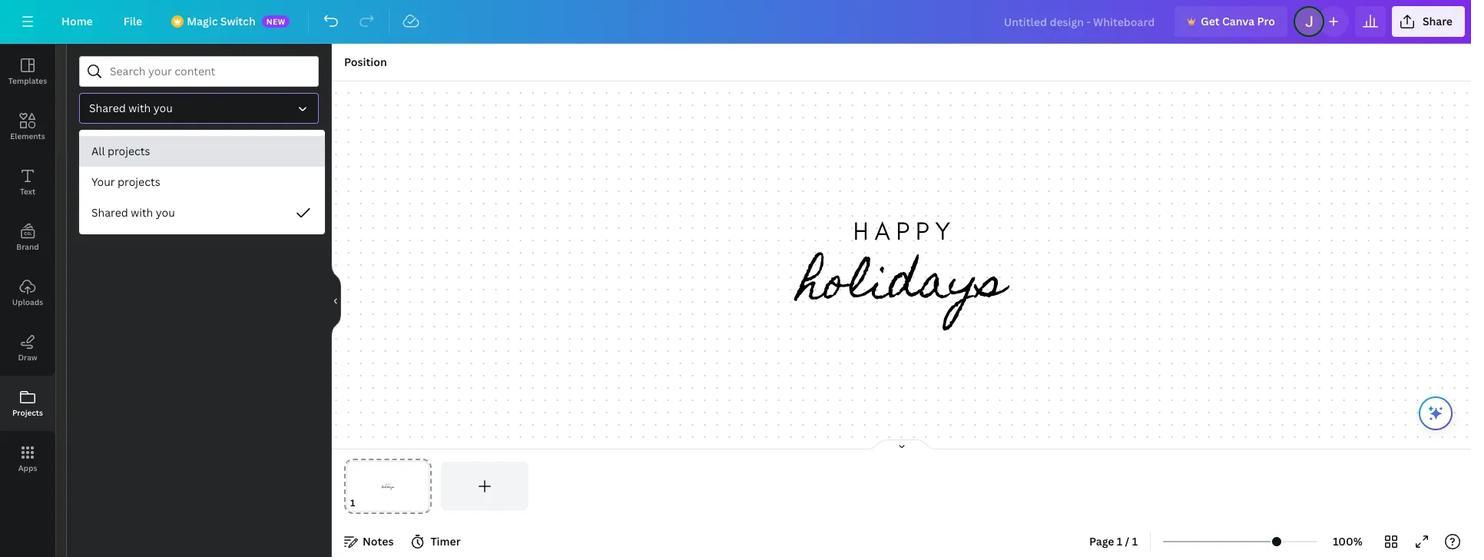 Task type: describe. For each thing, give the bounding box(es) containing it.
get canva pro
[[1201, 14, 1276, 28]]

get canva pro button
[[1175, 6, 1288, 37]]

hide pages image
[[865, 439, 939, 451]]

share
[[1423, 14, 1453, 28]]

canva assistant image
[[1427, 404, 1446, 423]]

page
[[1090, 534, 1115, 549]]

draw
[[18, 352, 37, 363]]

main menu bar
[[0, 0, 1472, 44]]

projects for your projects
[[118, 174, 160, 189]]

all projects option
[[79, 136, 325, 167]]

side panel tab list
[[0, 44, 55, 486]]

/
[[1126, 534, 1130, 549]]

shared with you button
[[79, 198, 325, 228]]

page 1 / 1
[[1090, 534, 1138, 549]]

shared with you option
[[79, 198, 325, 228]]

brand
[[16, 241, 39, 252]]

Design title text field
[[992, 6, 1169, 37]]

uploads
[[12, 297, 43, 307]]

hide image
[[331, 264, 341, 337]]

Select ownership filter button
[[79, 93, 319, 124]]

100%
[[1334, 534, 1363, 549]]

page 1 image
[[344, 462, 432, 511]]

your projects
[[91, 174, 160, 189]]

shared inside button
[[89, 101, 126, 115]]

get
[[1201, 14, 1220, 28]]

1 1 from the left
[[1117, 534, 1123, 549]]

select ownership filter list box
[[79, 136, 325, 228]]

you inside button
[[153, 101, 173, 115]]

elements
[[10, 131, 45, 141]]

text
[[20, 186, 35, 197]]

notes
[[363, 534, 394, 549]]

switch
[[220, 14, 256, 28]]

your projects option
[[79, 167, 325, 198]]

pro
[[1258, 14, 1276, 28]]

position button
[[338, 50, 393, 75]]

all projects
[[91, 144, 150, 158]]

shared inside 'button'
[[91, 205, 128, 220]]

shared with you inside button
[[89, 101, 173, 115]]

apps button
[[0, 431, 55, 486]]



Task type: locate. For each thing, give the bounding box(es) containing it.
1 vertical spatial shared with you
[[91, 205, 175, 220]]

templates button
[[0, 44, 55, 99]]

you down your projects button
[[156, 205, 175, 220]]

happy
[[853, 216, 956, 246]]

file button
[[111, 6, 155, 37]]

0 vertical spatial shared with you
[[89, 101, 173, 115]]

projects inside button
[[108, 144, 150, 158]]

share button
[[1393, 6, 1466, 37]]

file
[[124, 14, 142, 28]]

2 1 from the left
[[1133, 534, 1138, 549]]

projects for all projects
[[108, 144, 150, 158]]

with up all projects
[[128, 101, 151, 115]]

apps
[[18, 463, 37, 473]]

timer button
[[406, 530, 467, 554]]

projects right all
[[108, 144, 150, 158]]

shared up all
[[89, 101, 126, 115]]

0 horizontal spatial 1
[[1117, 534, 1123, 549]]

1
[[1117, 534, 1123, 549], [1133, 534, 1138, 549]]

you inside 'button'
[[156, 205, 175, 220]]

shared
[[89, 101, 126, 115], [91, 205, 128, 220]]

templates
[[8, 75, 47, 86]]

1 right '/'
[[1133, 534, 1138, 549]]

magic switch
[[187, 14, 256, 28]]

0 vertical spatial you
[[153, 101, 173, 115]]

all projects button
[[79, 136, 325, 167]]

1 vertical spatial you
[[156, 205, 175, 220]]

shared down your
[[91, 205, 128, 220]]

0 vertical spatial projects
[[108, 144, 150, 158]]

canva
[[1223, 14, 1255, 28]]

shared with you inside 'button'
[[91, 205, 175, 220]]

timer
[[431, 534, 461, 549]]

shared with you up all projects
[[89, 101, 173, 115]]

projects
[[108, 144, 150, 158], [118, 174, 160, 189]]

uploads button
[[0, 265, 55, 320]]

with inside button
[[128, 101, 151, 115]]

your
[[91, 174, 115, 189]]

Search your content search field
[[110, 57, 309, 86]]

with inside 'button'
[[131, 205, 153, 220]]

1 vertical spatial projects
[[118, 174, 160, 189]]

with
[[128, 101, 151, 115], [131, 205, 153, 220]]

new
[[266, 16, 286, 27]]

Page title text field
[[362, 496, 368, 511]]

shared with you down your projects
[[91, 205, 175, 220]]

notes button
[[338, 530, 400, 554]]

home link
[[49, 6, 105, 37]]

your projects button
[[79, 167, 325, 198]]

holidays
[[798, 238, 1006, 335]]

you
[[153, 101, 173, 115], [156, 205, 175, 220]]

0 vertical spatial with
[[128, 101, 151, 115]]

projects down all projects
[[118, 174, 160, 189]]

shared with you
[[89, 101, 173, 115], [91, 205, 175, 220]]

brand button
[[0, 210, 55, 265]]

text button
[[0, 154, 55, 210]]

projects button
[[0, 376, 55, 431]]

you up "all projects" option in the top of the page
[[153, 101, 173, 115]]

elements button
[[0, 99, 55, 154]]

home
[[61, 14, 93, 28]]

draw button
[[0, 320, 55, 376]]

position
[[344, 55, 387, 69]]

magic
[[187, 14, 218, 28]]

all
[[91, 144, 105, 158]]

1 vertical spatial with
[[131, 205, 153, 220]]

1 horizontal spatial 1
[[1133, 534, 1138, 549]]

0 vertical spatial shared
[[89, 101, 126, 115]]

1 vertical spatial shared
[[91, 205, 128, 220]]

projects
[[12, 407, 43, 418]]

with down your projects
[[131, 205, 153, 220]]

1 left '/'
[[1117, 534, 1123, 549]]

projects inside button
[[118, 174, 160, 189]]

100% button
[[1323, 530, 1373, 554]]



Task type: vqa. For each thing, say whether or not it's contained in the screenshot.
images within Generate realistic images and art using AI
no



